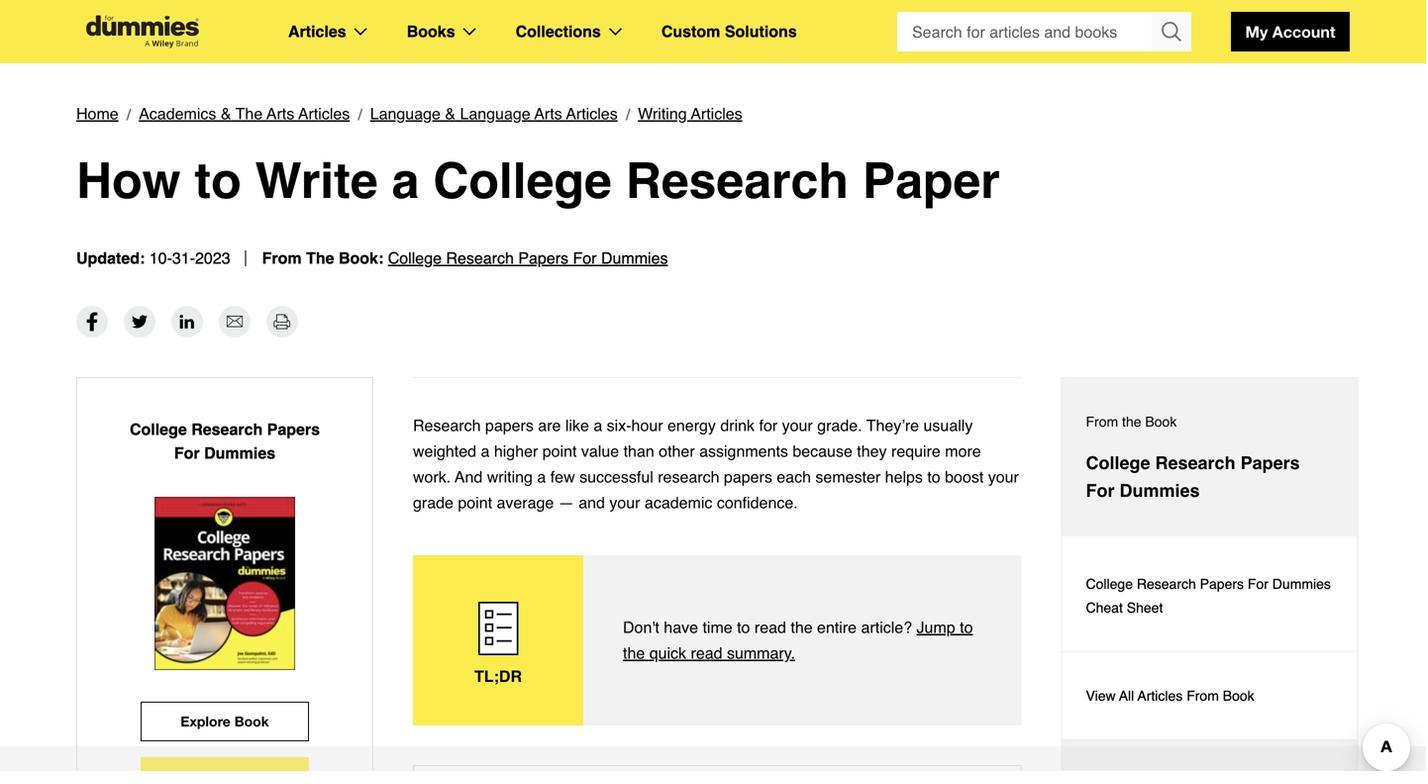 Task type: describe. For each thing, give the bounding box(es) containing it.
custom solutions link
[[662, 19, 797, 45]]

to inside jump to the quick read summary.
[[960, 619, 973, 637]]

book inside explore book "link"
[[235, 714, 269, 730]]

papers inside tab
[[1241, 453, 1301, 474]]

logo image
[[76, 15, 209, 48]]

open collections list image
[[609, 28, 622, 36]]

writing articles
[[638, 105, 743, 123]]

other
[[659, 442, 695, 461]]

dummies inside college research papers for dummies cheat sheet
[[1273, 577, 1332, 593]]

view
[[1086, 689, 1116, 704]]

open book categories image
[[463, 28, 476, 36]]

assignments
[[700, 442, 789, 461]]

book inside the view all articles from book link
[[1223, 689, 1255, 704]]

my account link
[[1232, 12, 1351, 52]]

home
[[76, 105, 119, 123]]

higher
[[494, 442, 538, 461]]

energy
[[668, 417, 716, 435]]

research papers are like a six-hour energy drink for your grade. they're usually weighted a higher point value than other assignments because they require more work. and writing a few successful research papers each semester helps to boost your grade point average — and your academic confidence.
[[413, 417, 1019, 512]]

academic
[[645, 494, 713, 512]]

quick
[[650, 645, 687, 663]]

from for from the book
[[1086, 414, 1119, 430]]

academics & the arts articles link
[[139, 101, 350, 127]]

& for language
[[445, 105, 456, 123]]

2023
[[195, 249, 230, 268]]

explore book
[[181, 714, 269, 730]]

from for from the book: college research papers for dummies
[[262, 249, 302, 268]]

the inside jump to the quick read summary.
[[623, 645, 645, 663]]

usually
[[924, 417, 973, 435]]

all
[[1120, 689, 1135, 704]]

academics & the arts articles
[[139, 105, 350, 123]]

custom solutions
[[662, 22, 797, 41]]

research
[[658, 468, 720, 487]]

my account
[[1246, 22, 1336, 41]]

31-
[[172, 249, 195, 268]]

book:
[[339, 249, 384, 268]]

1 horizontal spatial your
[[782, 417, 813, 435]]

1 language from the left
[[370, 105, 441, 123]]

the inside college research papers for dummies tab
[[1123, 414, 1142, 430]]

open article categories image
[[354, 28, 367, 36]]

writing articles link
[[638, 101, 743, 127]]

& for the
[[221, 105, 231, 123]]

jump
[[917, 619, 956, 637]]

account
[[1273, 22, 1336, 41]]

grade
[[413, 494, 454, 512]]

for inside tab
[[1086, 481, 1115, 501]]

how to write a college research paper
[[76, 153, 1000, 210]]

arts for language
[[535, 105, 562, 123]]

are
[[538, 417, 561, 435]]

weighted
[[413, 442, 477, 461]]

—
[[559, 494, 574, 512]]

jump to the quick read summary.
[[623, 619, 973, 663]]

college research papers for dummies link
[[388, 249, 668, 268]]

read for to
[[755, 619, 787, 637]]

1 horizontal spatial the
[[791, 619, 813, 637]]

college research papers for dummies cheat sheet
[[1086, 577, 1332, 616]]

helps
[[885, 468, 923, 487]]

college research papers for dummies inside college research papers for dummies tab
[[1086, 453, 1301, 501]]

2 language from the left
[[460, 105, 531, 123]]

for inside college research papers for dummies cheat sheet
[[1248, 577, 1269, 593]]

each
[[777, 468, 811, 487]]

have
[[664, 619, 699, 637]]

average
[[497, 494, 554, 512]]

successful
[[580, 468, 654, 487]]

grade.
[[818, 417, 863, 435]]

a right the write
[[392, 153, 419, 210]]

few
[[551, 468, 575, 487]]

2 horizontal spatial your
[[989, 468, 1019, 487]]

0 horizontal spatial papers
[[485, 417, 534, 435]]

jump to the quick read summary. link
[[623, 619, 973, 663]]

college research papers for dummies tab
[[1063, 379, 1358, 537]]

summary.
[[727, 645, 796, 663]]

from the book
[[1086, 414, 1177, 430]]

a right like
[[594, 417, 603, 435]]

articles right writing
[[691, 105, 743, 123]]

a up "and"
[[481, 442, 490, 461]]

1 horizontal spatial papers
[[724, 468, 773, 487]]

Search for articles and books text field
[[898, 12, 1154, 52]]

hour
[[632, 417, 663, 435]]

for
[[759, 417, 778, 435]]

to down academics & the arts articles link
[[195, 153, 241, 210]]

how
[[76, 153, 181, 210]]

my
[[1246, 22, 1269, 41]]

academics
[[139, 105, 216, 123]]

updated:
[[76, 249, 145, 268]]

drink
[[721, 417, 755, 435]]

sheet
[[1127, 600, 1164, 616]]



Task type: vqa. For each thing, say whether or not it's contained in the screenshot.
radio
no



Task type: locate. For each thing, give the bounding box(es) containing it.
0 horizontal spatial arts
[[267, 105, 295, 123]]

point
[[543, 442, 577, 461], [458, 494, 493, 512]]

your right boost
[[989, 468, 1019, 487]]

require
[[892, 442, 941, 461]]

1 horizontal spatial the
[[306, 249, 334, 268]]

0 horizontal spatial from
[[262, 249, 302, 268]]

the
[[1123, 414, 1142, 430], [791, 619, 813, 637], [623, 645, 645, 663]]

0 vertical spatial your
[[782, 417, 813, 435]]

language & language arts articles link
[[370, 101, 618, 127]]

arts up how to write a college research paper
[[535, 105, 562, 123]]

more
[[946, 442, 982, 461]]

& down books
[[445, 105, 456, 123]]

tab
[[1063, 741, 1358, 772]]

0 vertical spatial the
[[236, 105, 263, 123]]

0 horizontal spatial the
[[623, 645, 645, 663]]

2 vertical spatial from
[[1187, 689, 1220, 704]]

to right time
[[737, 619, 751, 637]]

college inside college research papers for dummies cheat sheet
[[1086, 577, 1134, 593]]

college inside tab
[[1086, 453, 1151, 474]]

1 horizontal spatial arts
[[535, 105, 562, 123]]

for
[[573, 249, 597, 268], [174, 444, 200, 463], [1086, 481, 1115, 501], [1248, 577, 1269, 593]]

read for quick
[[691, 645, 723, 663]]

articles
[[288, 22, 346, 41], [298, 105, 350, 123], [566, 105, 618, 123], [691, 105, 743, 123], [1138, 689, 1183, 704]]

0 vertical spatial point
[[543, 442, 577, 461]]

research inside research papers are like a six-hour energy drink for your grade. they're usually weighted a higher point value than other assignments because they require more work. and writing a few successful research papers each semester helps to boost your grade point average — and your academic confidence.
[[413, 417, 481, 435]]

1 horizontal spatial college research papers for dummies
[[1086, 453, 1301, 501]]

2 horizontal spatial book
[[1223, 689, 1255, 704]]

1 vertical spatial book
[[1223, 689, 1255, 704]]

value
[[582, 442, 619, 461]]

language & language arts articles
[[370, 105, 618, 123]]

2 & from the left
[[445, 105, 456, 123]]

your right for
[[782, 417, 813, 435]]

paper
[[863, 153, 1000, 210]]

papers
[[519, 249, 569, 268], [267, 421, 320, 439], [1241, 453, 1301, 474], [1201, 577, 1245, 593]]

language
[[370, 105, 441, 123], [460, 105, 531, 123]]

0 horizontal spatial &
[[221, 105, 231, 123]]

a left few
[[537, 468, 546, 487]]

arts up the write
[[267, 105, 295, 123]]

1 horizontal spatial read
[[755, 619, 787, 637]]

from inside college research papers for dummies tab
[[1086, 414, 1119, 430]]

articles left open article categories image
[[288, 22, 346, 41]]

a
[[392, 153, 419, 210], [594, 417, 603, 435], [481, 442, 490, 461], [537, 468, 546, 487]]

arts for the
[[267, 105, 295, 123]]

college research papers for dummies tab list
[[1062, 378, 1359, 772]]

& right academics at left top
[[221, 105, 231, 123]]

your down successful at the left bottom of the page
[[610, 494, 641, 512]]

1 vertical spatial from
[[1086, 414, 1119, 430]]

your
[[782, 417, 813, 435], [989, 468, 1019, 487], [610, 494, 641, 512]]

2 arts from the left
[[535, 105, 562, 123]]

1 vertical spatial the
[[791, 619, 813, 637]]

read
[[755, 619, 787, 637], [691, 645, 723, 663]]

cheat
[[1086, 600, 1123, 616]]

language down books
[[370, 105, 441, 123]]

updated: 10-31-2023
[[76, 249, 230, 268]]

the left book:
[[306, 249, 334, 268]]

point down "and"
[[458, 494, 493, 512]]

articles up the write
[[298, 105, 350, 123]]

2 vertical spatial your
[[610, 494, 641, 512]]

10-
[[149, 249, 172, 268]]

0 horizontal spatial the
[[236, 105, 263, 123]]

1 horizontal spatial &
[[445, 105, 456, 123]]

0 horizontal spatial read
[[691, 645, 723, 663]]

1 horizontal spatial book
[[1146, 414, 1177, 430]]

2 vertical spatial book
[[235, 714, 269, 730]]

from
[[262, 249, 302, 268], [1086, 414, 1119, 430], [1187, 689, 1220, 704]]

1 & from the left
[[221, 105, 231, 123]]

arts
[[267, 105, 295, 123], [535, 105, 562, 123]]

to
[[195, 153, 241, 210], [928, 468, 941, 487], [737, 619, 751, 637], [960, 619, 973, 637]]

read down time
[[691, 645, 723, 663]]

papers down assignments
[[724, 468, 773, 487]]

confidence.
[[717, 494, 798, 512]]

don't have time to read the entire article?
[[623, 619, 917, 637]]

articles inside college research papers for dummies tab list
[[1138, 689, 1183, 704]]

six-
[[607, 417, 632, 435]]

to inside research papers are like a six-hour energy drink for your grade. they're usually weighted a higher point value than other assignments because they require more work. and writing a few successful research papers each semester helps to boost your grade point average — and your academic confidence.
[[928, 468, 941, 487]]

group
[[898, 12, 1192, 52]]

2 vertical spatial the
[[623, 645, 645, 663]]

to right helps
[[928, 468, 941, 487]]

home link
[[76, 101, 119, 127]]

papers up higher
[[485, 417, 534, 435]]

the right academics at left top
[[236, 105, 263, 123]]

read up summary.
[[755, 619, 787, 637]]

time
[[703, 619, 733, 637]]

semester
[[816, 468, 881, 487]]

1 vertical spatial papers
[[724, 468, 773, 487]]

1 vertical spatial the
[[306, 249, 334, 268]]

articles right 'all'
[[1138, 689, 1183, 704]]

don't
[[623, 619, 660, 637]]

boost
[[945, 468, 984, 487]]

from the book: college research papers for dummies
[[262, 249, 668, 268]]

1 horizontal spatial point
[[543, 442, 577, 461]]

custom
[[662, 22, 721, 41]]

1 vertical spatial read
[[691, 645, 723, 663]]

dummies
[[601, 249, 668, 268], [204, 444, 276, 463], [1120, 481, 1200, 501], [1273, 577, 1332, 593]]

research inside college research papers for dummies cheat sheet
[[1137, 577, 1197, 593]]

0 horizontal spatial your
[[610, 494, 641, 512]]

0 vertical spatial papers
[[485, 417, 534, 435]]

and
[[579, 494, 605, 512]]

solutions
[[725, 22, 797, 41]]

work.
[[413, 468, 451, 487]]

2 horizontal spatial from
[[1187, 689, 1220, 704]]

book inside college research papers for dummies tab
[[1146, 414, 1177, 430]]

0 horizontal spatial point
[[458, 494, 493, 512]]

they
[[857, 442, 887, 461]]

than
[[624, 442, 655, 461]]

explore book link
[[141, 703, 309, 742]]

to right jump on the bottom right of page
[[960, 619, 973, 637]]

papers inside college research papers for dummies cheat sheet
[[1201, 577, 1245, 593]]

1 horizontal spatial from
[[1086, 414, 1119, 430]]

read inside jump to the quick read summary.
[[691, 645, 723, 663]]

1 arts from the left
[[267, 105, 295, 123]]

and
[[455, 468, 483, 487]]

view all articles from book link
[[1063, 653, 1358, 741]]

collections
[[516, 22, 601, 41]]

1 vertical spatial point
[[458, 494, 493, 512]]

college research papers for dummies
[[130, 421, 320, 463], [1086, 453, 1301, 501]]

1 horizontal spatial language
[[460, 105, 531, 123]]

point up few
[[543, 442, 577, 461]]

0 vertical spatial the
[[1123, 414, 1142, 430]]

writing
[[638, 105, 687, 123]]

books
[[407, 22, 455, 41]]

writing
[[487, 468, 533, 487]]

explore
[[181, 714, 231, 730]]

because
[[793, 442, 853, 461]]

research
[[626, 153, 849, 210], [446, 249, 514, 268], [413, 417, 481, 435], [191, 421, 263, 439], [1156, 453, 1236, 474], [1137, 577, 1197, 593]]

college research papers for dummies cheat sheet link
[[1063, 541, 1358, 653]]

0 vertical spatial book
[[1146, 414, 1177, 430]]

dummies inside tab
[[1120, 481, 1200, 501]]

0 horizontal spatial language
[[370, 105, 441, 123]]

entire
[[818, 619, 857, 637]]

write
[[255, 153, 378, 210]]

book
[[1146, 414, 1177, 430], [1223, 689, 1255, 704], [235, 714, 269, 730]]

college
[[433, 153, 612, 210], [388, 249, 442, 268], [130, 421, 187, 439], [1086, 453, 1151, 474], [1086, 577, 1134, 593]]

view all articles from book
[[1086, 689, 1255, 704]]

like
[[566, 417, 589, 435]]

0 horizontal spatial book
[[235, 714, 269, 730]]

2 horizontal spatial the
[[1123, 414, 1142, 430]]

they're
[[867, 417, 920, 435]]

book image image
[[155, 497, 295, 671]]

0 vertical spatial read
[[755, 619, 787, 637]]

1 vertical spatial your
[[989, 468, 1019, 487]]

language up how to write a college research paper
[[460, 105, 531, 123]]

0 vertical spatial from
[[262, 249, 302, 268]]

0 horizontal spatial college research papers for dummies
[[130, 421, 320, 463]]

research inside tab
[[1156, 453, 1236, 474]]

articles left writing
[[566, 105, 618, 123]]

article?
[[862, 619, 913, 637]]



